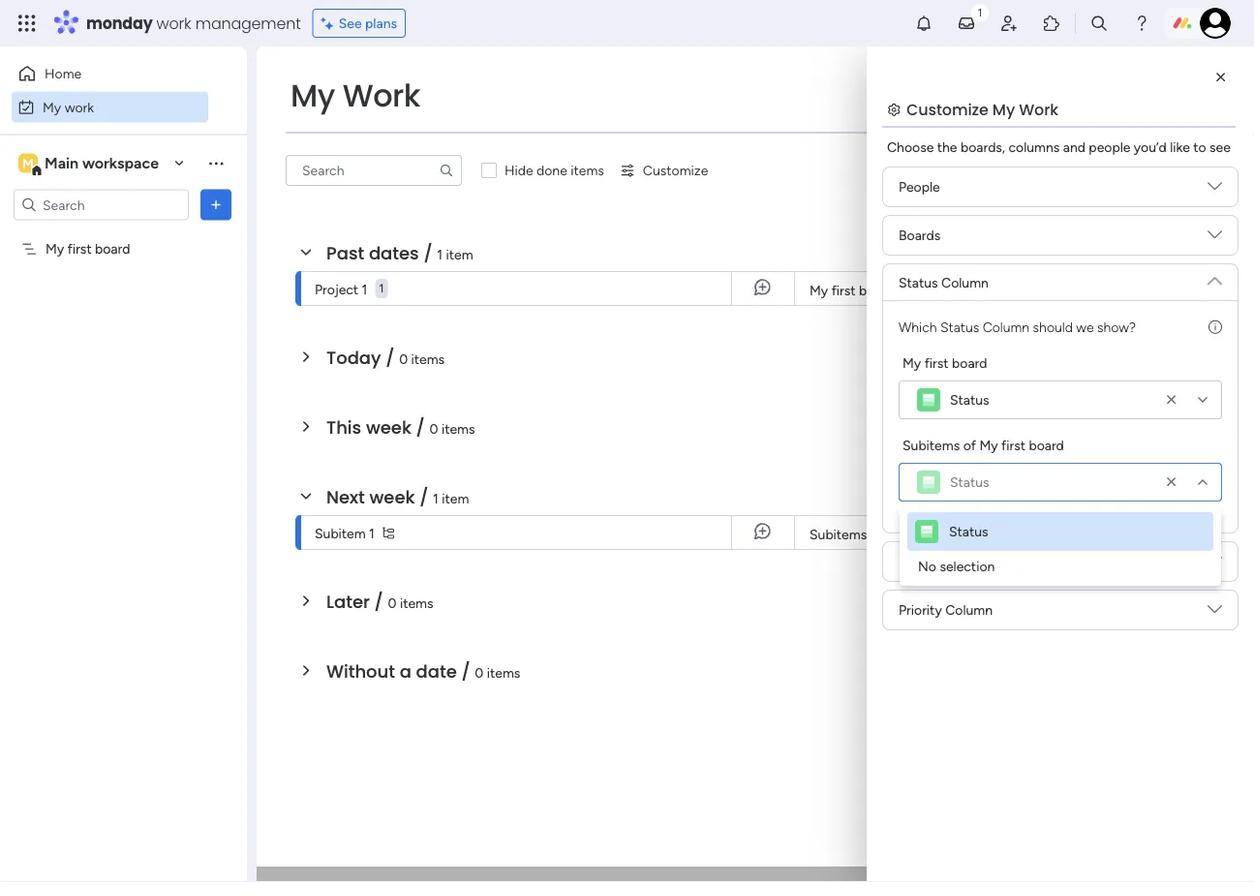 Task type: locate. For each thing, give the bounding box(es) containing it.
people
[[899, 179, 941, 195], [1211, 241, 1252, 257], [1211, 485, 1252, 501]]

week
[[366, 415, 412, 440], [370, 485, 415, 510]]

0 vertical spatial board
[[880, 241, 915, 257]]

0 vertical spatial subitems of my first board
[[903, 437, 1065, 454]]

2 dapulse dropdown down arrow image from the top
[[1208, 228, 1223, 250]]

3 dapulse dropdown down arrow image from the top
[[1208, 266, 1223, 288]]

status down subitems of my first board heading in the right of the page
[[951, 474, 990, 491]]

hide
[[505, 162, 534, 179]]

board down the which status column should we show?
[[953, 355, 988, 371]]

2 vertical spatial my first board
[[903, 355, 988, 371]]

1 horizontal spatial of
[[964, 437, 977, 454]]

1 horizontal spatial customize
[[907, 98, 989, 120]]

work down plans
[[343, 74, 421, 117]]

1 horizontal spatial my first board
[[810, 282, 895, 299]]

work
[[343, 74, 421, 117], [1020, 98, 1059, 120]]

1 down this week / 0 items
[[433, 490, 439, 507]]

to
[[1194, 139, 1207, 156]]

subitems for subitems of my first board link
[[810, 527, 867, 543]]

main content
[[257, 47, 1255, 883]]

select product image
[[17, 14, 37, 33]]

project
[[315, 281, 359, 297]]

my first board left status column
[[810, 282, 895, 299]]

v2 subitems open image
[[383, 527, 394, 539]]

1 vertical spatial group
[[1067, 485, 1105, 501]]

1 vertical spatial of
[[871, 527, 884, 543]]

0 vertical spatial this month
[[1037, 283, 1100, 298]]

work for my
[[65, 99, 94, 115]]

1 dapulse dropdown down arrow image from the top
[[1208, 179, 1223, 201]]

month up we
[[1063, 283, 1100, 298]]

first inside heading
[[1002, 437, 1026, 454]]

the
[[938, 139, 958, 156]]

0 inside this week / 0 items
[[430, 421, 438, 437]]

item inside past dates / 1 item
[[446, 246, 474, 263]]

items up this week / 0 items
[[411, 351, 445, 367]]

my first board group
[[899, 353, 1223, 420]]

status up my first board heading
[[941, 319, 980, 335]]

items inside this week / 0 items
[[442, 421, 475, 437]]

this down subitems of my first board group
[[1037, 527, 1060, 543]]

see plans button
[[313, 9, 406, 38]]

1 vertical spatial customize
[[643, 162, 709, 179]]

1 vertical spatial this month
[[1037, 527, 1100, 543]]

my first board link
[[807, 272, 986, 307]]

subitems of my first board inside subitems of my first board link
[[810, 527, 972, 543]]

people
[[1090, 139, 1131, 156]]

work inside button
[[65, 99, 94, 115]]

my first board for my first board group
[[903, 355, 988, 371]]

my
[[291, 74, 335, 117], [993, 98, 1016, 120], [43, 99, 61, 115], [46, 241, 64, 257], [810, 282, 829, 299], [903, 355, 922, 371], [980, 437, 999, 454], [887, 527, 906, 543]]

items inside without a date / 0 items
[[487, 665, 521, 681]]

0 horizontal spatial of
[[871, 527, 884, 543]]

0 vertical spatial item
[[446, 246, 474, 263]]

column up the which status column should we show?
[[942, 274, 989, 291]]

column for status column
[[942, 274, 989, 291]]

option
[[0, 232, 247, 235]]

1 horizontal spatial subitems
[[903, 437, 960, 454]]

boards,
[[961, 139, 1006, 156]]

0 vertical spatial my first board
[[46, 241, 130, 257]]

customize
[[907, 98, 989, 120], [643, 162, 709, 179]]

subitems inside heading
[[903, 437, 960, 454]]

board
[[95, 241, 130, 257], [860, 282, 895, 299], [953, 355, 988, 371], [1030, 437, 1065, 454], [936, 527, 972, 543]]

today
[[327, 345, 381, 370]]

1 vertical spatial work
[[65, 99, 94, 115]]

item down this week / 0 items
[[442, 490, 469, 507]]

my first board
[[46, 241, 130, 257], [810, 282, 895, 299], [903, 355, 988, 371]]

my first board down which
[[903, 355, 988, 371]]

board up subitems of my first board link
[[880, 485, 915, 501]]

board up date column on the bottom right of the page
[[936, 527, 972, 543]]

selection
[[940, 559, 996, 575]]

item
[[446, 246, 474, 263], [442, 490, 469, 507]]

subitems
[[903, 437, 960, 454], [810, 527, 867, 543]]

board
[[880, 241, 915, 257], [880, 485, 915, 501]]

monday
[[86, 12, 153, 34]]

1 group from the top
[[1067, 241, 1105, 257]]

status down my first board heading
[[951, 392, 990, 408]]

this up should
[[1037, 283, 1060, 298]]

done
[[537, 162, 568, 179]]

items right date
[[487, 665, 521, 681]]

board inside heading
[[1030, 437, 1065, 454]]

customize inside customize button
[[643, 162, 709, 179]]

item inside next week / 1 item
[[442, 490, 469, 507]]

None search field
[[286, 155, 462, 186]]

1 vertical spatial subitems
[[810, 527, 867, 543]]

should
[[1034, 319, 1074, 335]]

0 right date
[[475, 665, 484, 681]]

0 right today
[[399, 351, 408, 367]]

inbox image
[[957, 14, 977, 33]]

subitem
[[315, 525, 366, 542]]

column right date
[[931, 554, 979, 570]]

0 horizontal spatial customize
[[643, 162, 709, 179]]

1 board from the top
[[880, 241, 915, 257]]

work right the monday
[[157, 12, 191, 34]]

1 inside next week / 1 item
[[433, 490, 439, 507]]

my work button
[[12, 92, 208, 123]]

board down my first board group
[[1030, 437, 1065, 454]]

dapulse dropdown down arrow image for people
[[1208, 179, 1223, 201]]

work
[[157, 12, 191, 34], [65, 99, 94, 115]]

0 vertical spatial group
[[1067, 241, 1105, 257]]

1 down dates
[[379, 282, 384, 296]]

0 vertical spatial week
[[366, 415, 412, 440]]

group for past dates /
[[1067, 241, 1105, 257]]

help image
[[1133, 14, 1152, 33]]

1 vertical spatial item
[[442, 490, 469, 507]]

board inside list box
[[95, 241, 130, 257]]

of for subitems of my first board group
[[964, 437, 977, 454]]

next
[[327, 485, 365, 510]]

subitems of my first board for subitems of my first board link
[[810, 527, 972, 543]]

column
[[942, 274, 989, 291], [983, 319, 1030, 335], [931, 554, 979, 570], [946, 602, 993, 619]]

board down search in workspace 'field'
[[95, 241, 130, 257]]

week for this
[[366, 415, 412, 440]]

month
[[1063, 283, 1100, 298], [1063, 527, 1100, 543]]

group for next week /
[[1067, 485, 1105, 501]]

2 board from the top
[[880, 485, 915, 501]]

date column
[[899, 554, 979, 570]]

a
[[400, 659, 412, 684]]

items
[[571, 162, 605, 179], [411, 351, 445, 367], [442, 421, 475, 437], [400, 595, 434, 611], [487, 665, 521, 681]]

see
[[339, 15, 362, 31]]

item right dates
[[446, 246, 474, 263]]

1 vertical spatial subitems of my first board
[[810, 527, 972, 543]]

this month
[[1037, 283, 1100, 298], [1037, 527, 1100, 543]]

status
[[899, 274, 939, 291], [941, 319, 980, 335], [951, 392, 990, 408], [951, 474, 990, 491], [950, 524, 989, 540]]

first
[[67, 241, 92, 257], [832, 282, 856, 299], [925, 355, 949, 371], [1002, 437, 1026, 454], [909, 527, 933, 543]]

my inside button
[[43, 99, 61, 115]]

2 vertical spatial people
[[1211, 485, 1252, 501]]

items right later
[[400, 595, 434, 611]]

this month up should
[[1037, 283, 1100, 298]]

work for monday
[[157, 12, 191, 34]]

my first board heading
[[903, 353, 988, 373]]

1 vertical spatial people
[[1211, 241, 1252, 257]]

2 group from the top
[[1067, 485, 1105, 501]]

1 vertical spatial week
[[370, 485, 415, 510]]

0 inside without a date / 0 items
[[475, 665, 484, 681]]

without a date / 0 items
[[327, 659, 521, 684]]

home button
[[12, 58, 208, 89]]

0 horizontal spatial subitems
[[810, 527, 867, 543]]

and
[[1064, 139, 1086, 156]]

of
[[964, 437, 977, 454], [871, 527, 884, 543]]

1 vertical spatial board
[[880, 485, 915, 501]]

Search in workspace field
[[41, 194, 162, 216]]

choose
[[888, 139, 934, 156]]

status inside my first board group
[[951, 392, 990, 408]]

/ down this week / 0 items
[[420, 485, 429, 510]]

status inside subitems of my first board group
[[951, 474, 990, 491]]

0 horizontal spatial my first board
[[46, 241, 130, 257]]

week up v2 subitems open image
[[370, 485, 415, 510]]

0 horizontal spatial work
[[343, 74, 421, 117]]

/ right date
[[462, 659, 471, 684]]

0 vertical spatial month
[[1063, 283, 1100, 298]]

2 horizontal spatial my first board
[[903, 355, 988, 371]]

0 up next week / 1 item
[[430, 421, 438, 437]]

status up selection
[[950, 524, 989, 540]]

month down subitems of my first board group
[[1063, 527, 1100, 543]]

choose the boards, columns and people you'd like to see
[[888, 139, 1231, 156]]

work down home
[[65, 99, 94, 115]]

0 vertical spatial work
[[157, 12, 191, 34]]

0
[[399, 351, 408, 367], [430, 421, 438, 437], [388, 595, 397, 611], [475, 665, 484, 681]]

subitems of my first board
[[903, 437, 1065, 454], [810, 527, 972, 543]]

/ up next week / 1 item
[[416, 415, 425, 440]]

1 inside button
[[379, 282, 384, 296]]

subitems of my first board up date
[[810, 527, 972, 543]]

4 dapulse dropdown down arrow image from the top
[[1208, 554, 1223, 576]]

group
[[1067, 241, 1105, 257], [1067, 485, 1105, 501]]

my first board inside group
[[903, 355, 988, 371]]

board left status column
[[860, 282, 895, 299]]

1 vertical spatial month
[[1063, 527, 1100, 543]]

items up next week / 1 item
[[442, 421, 475, 437]]

subitems of my first board down my first board heading
[[903, 437, 1065, 454]]

1 inside past dates / 1 item
[[437, 246, 443, 263]]

work up columns
[[1020, 98, 1059, 120]]

0 vertical spatial subitems
[[903, 437, 960, 454]]

subitems of my first board link
[[807, 516, 986, 551]]

1 vertical spatial my first board
[[810, 282, 895, 299]]

v2 info image
[[1209, 317, 1223, 337]]

0 inside later / 0 items
[[388, 595, 397, 611]]

next week / 1 item
[[327, 485, 469, 510]]

0 right later
[[388, 595, 397, 611]]

column down selection
[[946, 602, 993, 619]]

my first board down search in workspace 'field'
[[46, 241, 130, 257]]

notifications image
[[915, 14, 934, 33]]

status up which
[[899, 274, 939, 291]]

0 vertical spatial of
[[964, 437, 977, 454]]

past dates / 1 item
[[327, 241, 474, 266]]

no
[[919, 559, 937, 575]]

1 horizontal spatial work
[[1020, 98, 1059, 120]]

past
[[327, 241, 365, 266]]

this month down subitems of my first board group
[[1037, 527, 1100, 543]]

dapulse dropdown down arrow image
[[1208, 179, 1223, 201], [1208, 228, 1223, 250], [1208, 266, 1223, 288], [1208, 554, 1223, 576]]

workspace options image
[[206, 153, 226, 173]]

items right done
[[571, 162, 605, 179]]

management
[[195, 12, 301, 34]]

board up my first board link
[[880, 241, 915, 257]]

/
[[424, 241, 433, 266], [386, 345, 395, 370], [416, 415, 425, 440], [420, 485, 429, 510], [375, 590, 384, 614], [462, 659, 471, 684]]

1 horizontal spatial work
[[157, 12, 191, 34]]

this up next
[[327, 415, 362, 440]]

week down 'today / 0 items'
[[366, 415, 412, 440]]

no selection
[[919, 559, 996, 575]]

subitems of my first board inside subitems of my first board group
[[903, 437, 1065, 454]]

of inside heading
[[964, 437, 977, 454]]

0 vertical spatial customize
[[907, 98, 989, 120]]

john smith image
[[1201, 8, 1232, 39]]

search image
[[439, 163, 454, 178]]

0 horizontal spatial work
[[65, 99, 94, 115]]

1
[[437, 246, 443, 263], [362, 281, 368, 297], [379, 282, 384, 296], [433, 490, 439, 507], [369, 525, 375, 542]]

0 vertical spatial people
[[899, 179, 941, 195]]

this
[[1037, 283, 1060, 298], [327, 415, 362, 440], [1037, 527, 1060, 543]]

show?
[[1098, 319, 1137, 335]]

plans
[[365, 15, 397, 31]]

1 right dates
[[437, 246, 443, 263]]



Task type: describe. For each thing, give the bounding box(es) containing it.
today / 0 items
[[327, 345, 445, 370]]

later
[[327, 590, 370, 614]]

subitems of my first board group
[[899, 435, 1223, 502]]

date
[[899, 554, 928, 570]]

board for next week /
[[880, 485, 915, 501]]

my first board inside list box
[[46, 241, 130, 257]]

m
[[22, 155, 34, 172]]

without
[[327, 659, 395, 684]]

see plans
[[339, 15, 397, 31]]

week for next
[[370, 485, 415, 510]]

dapulse dropdown down arrow image for date column
[[1208, 554, 1223, 576]]

my inside heading
[[903, 355, 922, 371]]

item for next week /
[[442, 490, 469, 507]]

which status column should we show?
[[899, 319, 1137, 335]]

hide done items
[[505, 162, 605, 179]]

1 vertical spatial this
[[327, 415, 362, 440]]

project 1
[[315, 281, 368, 297]]

boards
[[899, 227, 941, 244]]

board inside heading
[[953, 355, 988, 371]]

column for priority column
[[946, 602, 993, 619]]

my first board list box
[[0, 229, 247, 527]]

date
[[416, 659, 457, 684]]

my work
[[43, 99, 94, 115]]

0 vertical spatial this
[[1037, 283, 1060, 298]]

which
[[899, 319, 937, 335]]

my inside heading
[[980, 437, 999, 454]]

main workspace
[[45, 154, 159, 172]]

dates
[[369, 241, 419, 266]]

this week / 0 items
[[327, 415, 475, 440]]

customize for customize my work
[[907, 98, 989, 120]]

first inside heading
[[925, 355, 949, 371]]

/ right today
[[386, 345, 395, 370]]

1 left v2 subitems open image
[[369, 525, 375, 542]]

people for past dates /
[[1211, 241, 1252, 257]]

later / 0 items
[[327, 590, 434, 614]]

items inside later / 0 items
[[400, 595, 434, 611]]

priority
[[899, 602, 943, 619]]

subitems of my first board heading
[[903, 435, 1065, 455]]

1 left 1 button
[[362, 281, 368, 297]]

subitems for subitems of my first board group
[[903, 437, 960, 454]]

workspace
[[82, 154, 159, 172]]

status column
[[899, 274, 989, 291]]

2 vertical spatial this
[[1037, 527, 1060, 543]]

board for past dates /
[[880, 241, 915, 257]]

1 button
[[375, 271, 388, 306]]

1 image
[[972, 1, 989, 23]]

priority column
[[899, 602, 993, 619]]

search everything image
[[1090, 14, 1110, 33]]

none search field inside main content
[[286, 155, 462, 186]]

customize button
[[612, 155, 716, 186]]

items inside 'today / 0 items'
[[411, 351, 445, 367]]

workspace image
[[18, 153, 38, 174]]

my work
[[291, 74, 421, 117]]

dapulse dropdown down arrow image
[[1208, 603, 1223, 625]]

people for next week /
[[1211, 485, 1252, 501]]

1 month from the top
[[1063, 283, 1100, 298]]

2 this month from the top
[[1037, 527, 1100, 543]]

subitem 1
[[315, 525, 375, 542]]

columns
[[1009, 139, 1060, 156]]

dapulse dropdown down arrow image for status column
[[1208, 266, 1223, 288]]

we
[[1077, 319, 1095, 335]]

my inside list box
[[46, 241, 64, 257]]

my first board for my first board link
[[810, 282, 895, 299]]

column left should
[[983, 319, 1030, 335]]

1 this month from the top
[[1037, 283, 1100, 298]]

item for past dates /
[[446, 246, 474, 263]]

0 inside 'today / 0 items'
[[399, 351, 408, 367]]

customize for customize
[[643, 162, 709, 179]]

dapulse dropdown down arrow image for boards
[[1208, 228, 1223, 250]]

main content containing past dates /
[[257, 47, 1255, 883]]

main
[[45, 154, 79, 172]]

of for subitems of my first board link
[[871, 527, 884, 543]]

2 month from the top
[[1063, 527, 1100, 543]]

see
[[1210, 139, 1231, 156]]

first inside list box
[[67, 241, 92, 257]]

monday work management
[[86, 12, 301, 34]]

invite members image
[[1000, 14, 1019, 33]]

/ right dates
[[424, 241, 433, 266]]

subitems of my first board for subitems of my first board group
[[903, 437, 1065, 454]]

home
[[45, 65, 82, 82]]

apps image
[[1043, 14, 1062, 33]]

customize my work
[[907, 98, 1059, 120]]

options image
[[206, 195, 226, 215]]

you'd
[[1135, 139, 1167, 156]]

column for date column
[[931, 554, 979, 570]]

like
[[1171, 139, 1191, 156]]

workspace selection element
[[18, 152, 162, 177]]

Filter dashboard by text search field
[[286, 155, 462, 186]]

/ right later
[[375, 590, 384, 614]]



Task type: vqa. For each thing, say whether or not it's contained in the screenshot.
Single Project by monday.com
no



